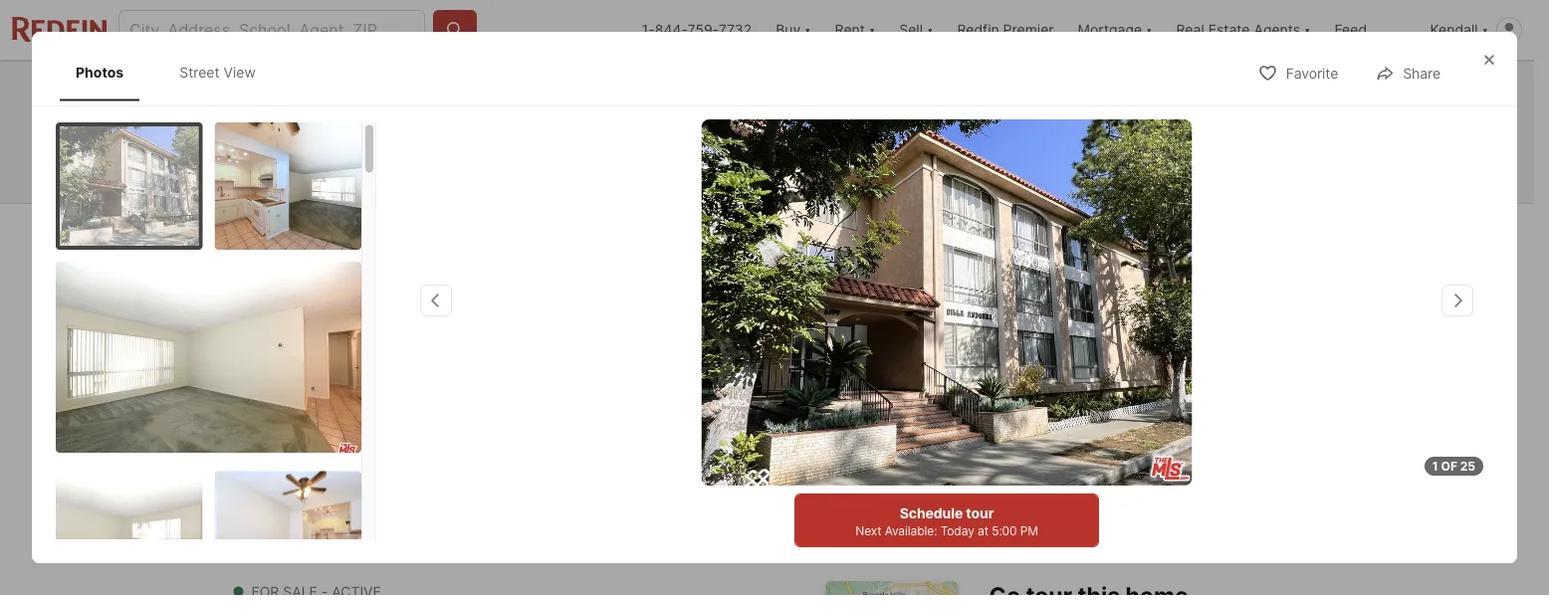 Task type: describe. For each thing, give the bounding box(es) containing it.
search link
[[256, 220, 343, 244]]

market.
[[683, 130, 739, 150]]

1-
[[642, 21, 655, 38]]

history
[[715, 223, 761, 240]]

5:00
[[992, 524, 1017, 538]]

favorite for x-out
[[1017, 223, 1069, 239]]

out
[[1153, 223, 1177, 239]]

street for street view button
[[294, 513, 336, 530]]

send me homes like this button
[[1001, 109, 1300, 156]]

redfin
[[957, 21, 999, 38]]

feed button
[[1323, 0, 1418, 60]]

feed
[[1335, 21, 1367, 38]]

pm
[[1020, 524, 1038, 538]]

schools tab
[[783, 208, 879, 256]]

premier
[[1003, 21, 1054, 38]]

sale
[[646, 223, 674, 240]]

City, Address, School, Agent, ZIP search field
[[118, 10, 425, 50]]

street view button
[[249, 502, 390, 542]]

1-844-759-7732
[[642, 21, 752, 38]]

2 6199 canterbury dr #205, culver city, ca 90230 image from the left
[[771, 260, 1032, 558]]

tax
[[691, 223, 711, 240]]

759-
[[688, 21, 719, 38]]

send
[[1058, 122, 1097, 142]]

redfin image
[[234, 88, 324, 177]]

schedule
[[900, 505, 963, 522]]

sale & tax history tab
[[624, 208, 783, 256]]

when
[[477, 130, 518, 150]]

street view tab
[[164, 48, 272, 97]]

share
[[1403, 65, 1441, 82]]

the
[[654, 130, 678, 150]]

search
[[295, 223, 343, 240]]

street view inside 'tab'
[[179, 64, 256, 81]]

1 horizontal spatial homes
[[575, 130, 626, 150]]

this
[[1214, 122, 1244, 142]]

available:
[[885, 524, 937, 538]]

schools
[[805, 223, 857, 240]]

today
[[941, 524, 975, 538]]

hit
[[630, 130, 649, 150]]

like for this
[[1184, 122, 1211, 142]]

tour
[[966, 505, 994, 522]]

view inside button
[[339, 513, 373, 530]]

share button
[[1358, 52, 1458, 93]]



Task type: vqa. For each thing, say whether or not it's contained in the screenshot.
middle homes
yes



Task type: locate. For each thing, give the bounding box(es) containing it.
tab list for x-out
[[233, 204, 895, 256]]

favorite button for share
[[1241, 52, 1355, 93]]

0 horizontal spatial street
[[179, 64, 220, 81]]

like up when
[[488, 103, 515, 122]]

favorite for share
[[1286, 65, 1339, 82]]

send me homes like this
[[1058, 122, 1244, 142]]

1 horizontal spatial like
[[1184, 122, 1211, 142]]

sale & tax history
[[646, 223, 761, 240]]

homes for me
[[1128, 122, 1180, 142]]

like left this
[[1184, 122, 1211, 142]]

1 6199 canterbury dr #205, culver city, ca 90230 image from the left
[[233, 260, 763, 558]]

redfin premier
[[957, 21, 1054, 38]]

6199 canterbury dr #205, culver city, ca 90230 image
[[233, 260, 763, 558], [771, 260, 1032, 558], [1040, 260, 1301, 558]]

0 vertical spatial tab list
[[56, 44, 292, 101]]

this?
[[519, 103, 558, 122]]

tab list containing photos
[[56, 44, 292, 101]]

tab list for share
[[56, 44, 292, 101]]

0 horizontal spatial 6199 canterbury dr #205, culver city, ca 90230 image
[[233, 260, 763, 558]]

1 horizontal spatial view
[[339, 513, 373, 530]]

submit search image
[[445, 20, 465, 40]]

street
[[179, 64, 220, 81], [294, 513, 336, 530]]

dialog
[[32, 32, 1517, 595]]

like for this?
[[488, 103, 515, 122]]

0 vertical spatial street
[[179, 64, 220, 81]]

1 vertical spatial favorite
[[1017, 223, 1069, 239]]

tab list containing search
[[233, 204, 895, 256]]

0 horizontal spatial homes
[[432, 103, 484, 122]]

2 horizontal spatial homes
[[1128, 122, 1180, 142]]

1 horizontal spatial favorite
[[1286, 65, 1339, 82]]

1 vertical spatial tab list
[[233, 204, 895, 256]]

1 horizontal spatial street
[[294, 513, 336, 530]]

1 of 25
[[1433, 459, 1476, 473]]

for
[[406, 103, 428, 122]]

like inside looking for homes like this? get daily updates when similar homes hit the market.
[[488, 103, 515, 122]]

6199 canterbury dr #205 image
[[701, 119, 1192, 486]]

get
[[340, 130, 367, 150]]

homes for for
[[432, 103, 484, 122]]

at
[[978, 524, 989, 538]]

like inside button
[[1184, 122, 1211, 142]]

looking for homes like this? get daily updates when similar homes hit the market.
[[340, 103, 739, 150]]

street view inside button
[[294, 513, 373, 530]]

next
[[856, 524, 882, 538]]

favorite button for x-out
[[972, 210, 1086, 250]]

3 6199 canterbury dr #205, culver city, ca 90230 image from the left
[[1040, 260, 1301, 558]]

1-844-759-7732 link
[[642, 21, 752, 38]]

25
[[1460, 459, 1476, 473]]

0 horizontal spatial favorite
[[1017, 223, 1069, 239]]

favorite
[[1286, 65, 1339, 82], [1017, 223, 1069, 239]]

homes right me
[[1128, 122, 1180, 142]]

1 vertical spatial like
[[1184, 122, 1211, 142]]

redfin premier button
[[945, 0, 1066, 60]]

homes left hit on the left top of the page
[[575, 130, 626, 150]]

2 horizontal spatial 6199 canterbury dr #205, culver city, ca 90230 image
[[1040, 260, 1301, 558]]

0 horizontal spatial favorite button
[[972, 210, 1086, 250]]

updates
[[411, 130, 472, 150]]

0 vertical spatial street view
[[179, 64, 256, 81]]

0 horizontal spatial like
[[488, 103, 515, 122]]

x-
[[1139, 223, 1153, 239]]

844-
[[655, 21, 688, 38]]

street view
[[179, 64, 256, 81], [294, 513, 373, 530]]

1 horizontal spatial street view
[[294, 513, 373, 530]]

image image
[[215, 122, 361, 249], [60, 126, 199, 245], [56, 261, 361, 453], [56, 471, 203, 595], [215, 471, 361, 595]]

view
[[224, 64, 256, 81], [339, 513, 373, 530]]

view inside 'tab'
[[224, 64, 256, 81]]

daily
[[371, 130, 407, 150]]

1
[[1433, 459, 1439, 473]]

street for tab list containing photos
[[179, 64, 220, 81]]

7732
[[719, 21, 752, 38]]

of
[[1441, 459, 1458, 473]]

1 vertical spatial street view
[[294, 513, 373, 530]]

0 vertical spatial view
[[224, 64, 256, 81]]

dialog containing photos
[[32, 32, 1517, 595]]

homes
[[432, 103, 484, 122], [1128, 122, 1180, 142], [575, 130, 626, 150]]

like
[[488, 103, 515, 122], [1184, 122, 1211, 142]]

homes inside button
[[1128, 122, 1180, 142]]

x-out
[[1139, 223, 1177, 239]]

homes up updates
[[432, 103, 484, 122]]

photos
[[76, 64, 124, 81]]

0 vertical spatial favorite button
[[1241, 52, 1355, 93]]

street inside button
[[294, 513, 336, 530]]

schedule tour next available: today at 5:00 pm
[[856, 505, 1038, 538]]

1 horizontal spatial favorite button
[[1241, 52, 1355, 93]]

tab
[[365, 208, 475, 256]]

0 vertical spatial favorite
[[1286, 65, 1339, 82]]

1 horizontal spatial 6199 canterbury dr #205, culver city, ca 90230 image
[[771, 260, 1032, 558]]

0 vertical spatial like
[[488, 103, 515, 122]]

tab list
[[56, 44, 292, 101], [233, 204, 895, 256]]

x-out button
[[1094, 210, 1194, 250]]

&
[[678, 223, 687, 240]]

1 vertical spatial street
[[294, 513, 336, 530]]

1 vertical spatial view
[[339, 513, 373, 530]]

favorite button
[[1241, 52, 1355, 93], [972, 210, 1086, 250]]

1 vertical spatial favorite button
[[972, 210, 1086, 250]]

0 horizontal spatial street view
[[179, 64, 256, 81]]

me
[[1101, 122, 1125, 142]]

0 horizontal spatial view
[[224, 64, 256, 81]]

similar
[[522, 130, 571, 150]]

looking
[[340, 103, 402, 122]]

street inside 'tab'
[[179, 64, 220, 81]]

photos tab
[[60, 48, 140, 97]]



